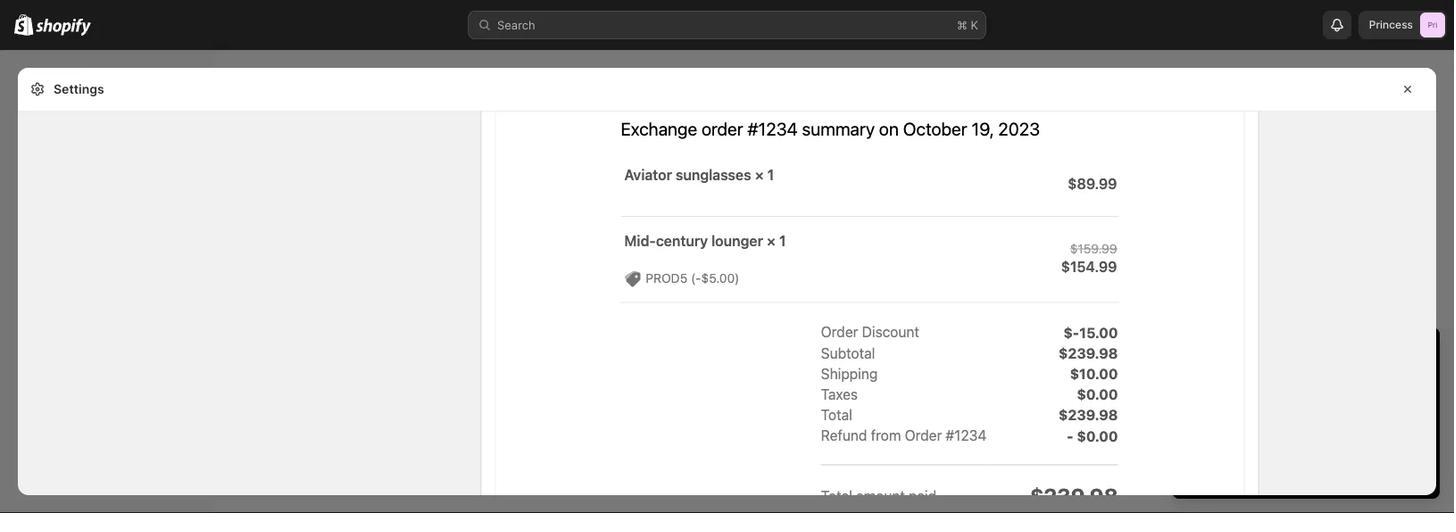 Task type: locate. For each thing, give the bounding box(es) containing it.
get:
[[1332, 376, 1353, 390]]

0 vertical spatial and
[[1308, 376, 1329, 390]]

bonus
[[1320, 430, 1354, 443]]

a
[[1245, 376, 1252, 390]]

0 horizontal spatial and
[[1272, 430, 1293, 443]]

your right in
[[1292, 343, 1329, 365]]

to left a
[[1231, 376, 1242, 390]]

months
[[1240, 394, 1281, 408]]

1 vertical spatial to
[[1320, 412, 1331, 426]]

store
[[1254, 412, 1282, 426], [1241, 430, 1269, 443]]

1 horizontal spatial and
[[1308, 376, 1329, 390]]

0 vertical spatial settings
[[54, 82, 104, 97]]

settings inside dialog
[[54, 82, 104, 97]]

1 vertical spatial store
[[1241, 430, 1269, 443]]

$50
[[1205, 412, 1226, 426]]

1 horizontal spatial your
[[1394, 412, 1418, 426]]

⌘
[[957, 18, 968, 32]]

your up "features"
[[1394, 412, 1418, 426]]

to
[[1231, 376, 1242, 390], [1320, 412, 1331, 426]]

to customize your online store and add bonus features
[[1205, 412, 1418, 443]]

store inside the to customize your online store and add bonus features
[[1241, 430, 1269, 443]]

for
[[1285, 394, 1300, 408]]

left
[[1240, 343, 1267, 365]]

1 day left in your trial
[[1190, 343, 1366, 365]]

$50 app store credit
[[1205, 412, 1317, 426]]

home
[[43, 70, 76, 84]]

trial
[[1334, 343, 1366, 365]]

day
[[1204, 343, 1235, 365]]

your
[[1292, 343, 1329, 365], [1394, 412, 1418, 426]]

first 3 months for $1/month
[[1205, 394, 1355, 408]]

settings dialog
[[18, 68, 1437, 496]]

0 horizontal spatial to
[[1231, 376, 1242, 390]]

0 horizontal spatial your
[[1292, 343, 1329, 365]]

1
[[1190, 343, 1199, 365]]

3
[[1230, 394, 1237, 408]]

and inside the to customize your online store and add bonus features
[[1272, 430, 1293, 443]]

store down "$50 app store credit" 'link' at the bottom right
[[1241, 430, 1269, 443]]

to down $1/month
[[1320, 412, 1331, 426]]

settings
[[54, 82, 104, 97], [43, 480, 89, 493]]

princess image
[[1421, 13, 1446, 38]]

k
[[971, 18, 979, 32]]

shopify image
[[14, 14, 33, 35]]

store down months
[[1254, 412, 1282, 426]]

shopify image
[[36, 18, 91, 36]]

1 horizontal spatial to
[[1320, 412, 1331, 426]]

settings link
[[11, 474, 204, 499]]

and left "add"
[[1272, 430, 1293, 443]]

1 vertical spatial and
[[1272, 430, 1293, 443]]

and up $1/month
[[1308, 376, 1329, 390]]

$50 app store credit link
[[1205, 412, 1317, 426]]

0 vertical spatial your
[[1292, 343, 1329, 365]]

and
[[1308, 376, 1329, 390], [1272, 430, 1293, 443]]

1 vertical spatial your
[[1394, 412, 1418, 426]]



Task type: describe. For each thing, give the bounding box(es) containing it.
1 vertical spatial settings
[[43, 480, 89, 493]]

app
[[1230, 412, 1250, 426]]

customize
[[1334, 412, 1390, 426]]

add
[[1296, 430, 1317, 443]]

switch to a paid plan and get:
[[1190, 376, 1353, 390]]

plan
[[1282, 376, 1305, 390]]

features
[[1357, 430, 1402, 443]]

credit
[[1285, 412, 1317, 426]]

switch
[[1190, 376, 1228, 390]]

0 vertical spatial to
[[1231, 376, 1242, 390]]

$1/month
[[1303, 394, 1355, 408]]

and for store
[[1272, 430, 1293, 443]]

to inside the to customize your online store and add bonus features
[[1320, 412, 1331, 426]]

search
[[497, 18, 536, 32]]

your inside the to customize your online store and add bonus features
[[1394, 412, 1418, 426]]

paid
[[1255, 376, 1279, 390]]

online
[[1205, 430, 1238, 443]]

⌘ k
[[957, 18, 979, 32]]

home link
[[11, 64, 204, 89]]

first
[[1205, 394, 1226, 408]]

1 day left in your trial button
[[1173, 328, 1441, 365]]

1 day left in your trial element
[[1173, 374, 1441, 499]]

and for plan
[[1308, 376, 1329, 390]]

in
[[1272, 343, 1287, 365]]

your inside dropdown button
[[1292, 343, 1329, 365]]

princess
[[1370, 18, 1414, 31]]

0 vertical spatial store
[[1254, 412, 1282, 426]]



Task type: vqa. For each thing, say whether or not it's contained in the screenshot.
'switch to a paid plan and get:'
yes



